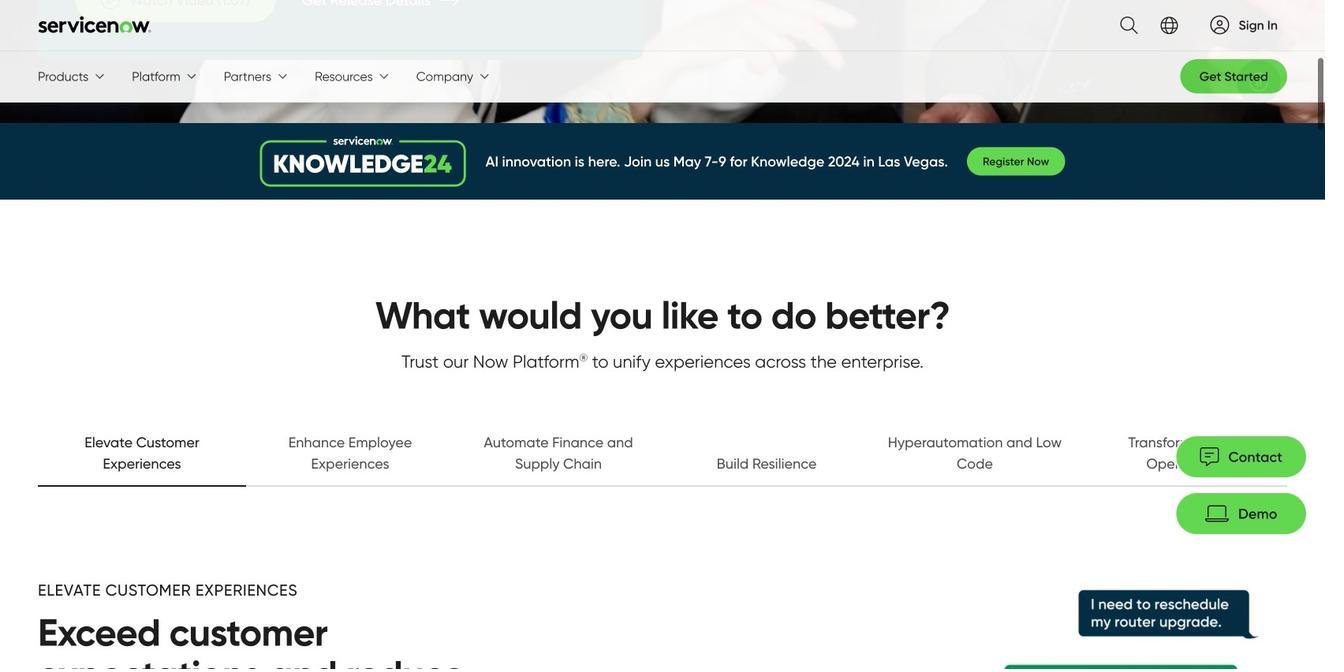 Task type: locate. For each thing, give the bounding box(es) containing it.
pause ambient video image
[[1250, 73, 1269, 92]]

servicenow image
[[38, 16, 151, 33]]



Task type: vqa. For each thing, say whether or not it's contained in the screenshot.
checkbox
no



Task type: describe. For each thing, give the bounding box(es) containing it.
arc image
[[1211, 15, 1230, 34]]

pause ambient video element
[[1237, 60, 1281, 104]]

search image
[[1111, 7, 1138, 43]]



